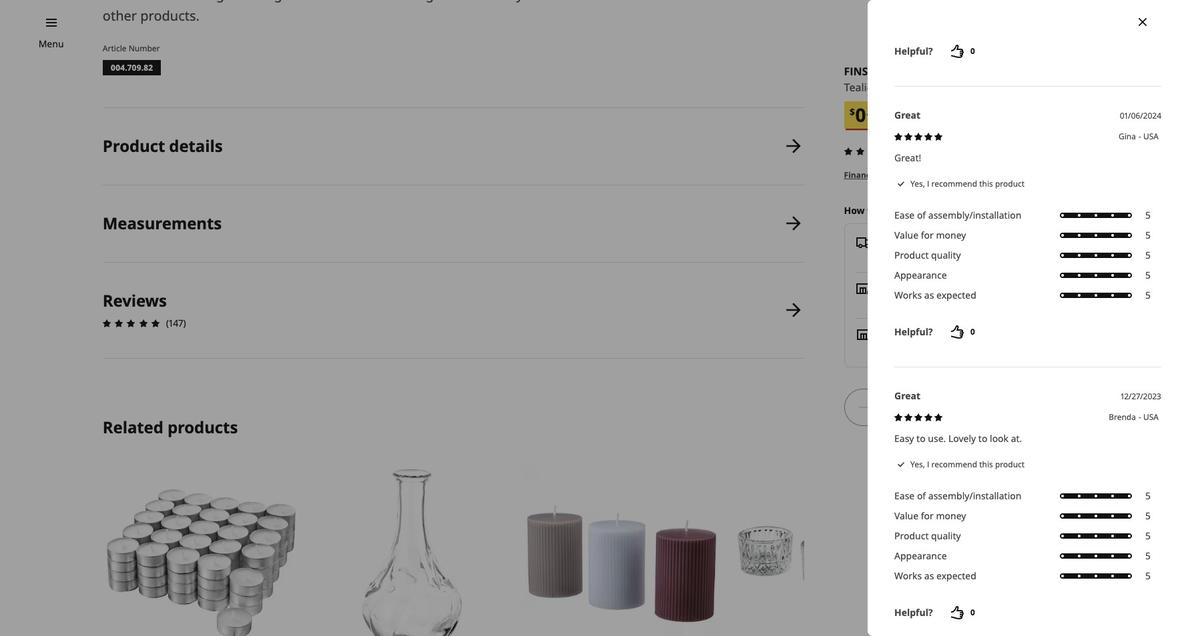 Task type: describe. For each thing, give the bounding box(es) containing it.
yes, i recommend this product for great!
[[910, 178, 1025, 189]]

available.
[[933, 170, 971, 181]]

assembly/installation for great!
[[928, 209, 1021, 222]]

recommend for great!
[[931, 178, 977, 189]]

to for how
[[867, 204, 877, 217]]

as for easy to use. lovely to look at.
[[924, 570, 934, 583]]

available
[[895, 250, 935, 263]]

mi
[[962, 296, 973, 309]]

2 pick from the top
[[879, 296, 897, 309]]

recommend for easy to use. lovely to look at.
[[931, 459, 977, 470]]

how
[[844, 204, 865, 217]]

smällspirea tealight holder, clear glass/patterned, 1 ½ " image
[[733, 466, 930, 637]]

a timeless and elegant design makes finsmak tealight holder easy to use and combine with other products.
[[103, 0, 681, 25]]

product for easy to use. lovely to look at.
[[995, 459, 1025, 470]]

for for great!
[[921, 229, 934, 242]]

at.
[[1011, 433, 1022, 445]]

easy
[[894, 433, 914, 445]]

gina
[[1119, 131, 1136, 142]]

great for easy to use. lovely to look at.
[[894, 390, 920, 403]]

value for money for easy to use. lovely to look at.
[[894, 510, 966, 523]]

product for easy to use. lovely to look at.
[[894, 530, 929, 543]]

pick up pick up at canton, mi
[[879, 282, 973, 309]]

(147) for left the review: 4.9 out of 5 stars. total reviews: 147 image
[[166, 317, 186, 330]]

finsmak inside a timeless and elegant design makes finsmak tealight holder easy to use and combine with other products.
[[338, 0, 395, 3]]

i for great!
[[927, 178, 929, 189]]

as for great!
[[924, 289, 934, 302]]

this for great!
[[979, 178, 993, 189]]

lovely
[[948, 433, 976, 445]]

menu button
[[38, 37, 64, 51]]

1 pick from the top
[[879, 282, 899, 294]]

to left look
[[978, 433, 987, 445]]

kopparlönn scented pillar candle, almond & cherry/mixed colors, 30 hr image
[[523, 466, 720, 637]]

yes, i recommend this product for easy to use. lovely to look at.
[[910, 459, 1025, 470]]

review: 4.9 out of 5 stars. total reviews: 147 image inside (147) button
[[840, 144, 905, 160]]

financing
[[844, 170, 883, 181]]

measurements button
[[103, 185, 804, 262]]

ease for easy to use. lovely to look at.
[[894, 490, 915, 503]]

i for easy to use. lovely to look at.
[[927, 459, 929, 470]]

change
[[1076, 204, 1110, 217]]

in store
[[879, 328, 915, 340]]

works as expected for easy to use. lovely to look at.
[[894, 570, 976, 583]]

12/27/2023
[[1121, 391, 1161, 403]]

article
[[103, 43, 127, 54]]

appearance for great!
[[894, 269, 947, 282]]

article number
[[103, 43, 160, 54]]

>
[[1003, 170, 1008, 181]]

products.
[[140, 7, 200, 25]]

brenda - usa
[[1109, 412, 1159, 423]]

measurements heading
[[103, 212, 222, 234]]

this for easy to use. lovely to look at.
[[979, 459, 993, 470]]

ease for great!
[[894, 209, 915, 222]]

works for great!
[[894, 289, 922, 302]]

other
[[103, 7, 137, 25]]

financing options are available. details >
[[844, 170, 1008, 181]]

1 5 from the top
[[1145, 209, 1151, 222]]

number
[[129, 43, 160, 54]]

1 " button
[[983, 80, 995, 96]]

menu
[[38, 37, 64, 50]]

timeless
[[115, 0, 167, 3]]

easy
[[495, 0, 523, 3]]

01/06/2024
[[1120, 110, 1161, 122]]

product for great!
[[894, 249, 929, 262]]

1 helpful? from the top
[[894, 45, 933, 58]]

helpful? for great!
[[894, 326, 933, 339]]

makes
[[294, 0, 335, 3]]

change store
[[1076, 204, 1135, 217]]

1
[[983, 80, 987, 95]]

change store button
[[1076, 204, 1135, 218]]

0 horizontal spatial review: 4.9 out of 5 stars. total reviews: 147 image
[[99, 315, 163, 332]]

use
[[543, 0, 565, 3]]

it
[[897, 204, 904, 217]]

gina - usa
[[1119, 131, 1159, 142]]

design
[[248, 0, 290, 3]]

- for great!
[[1139, 131, 1141, 142]]

related
[[103, 416, 163, 438]]

4 5 from the top
[[1145, 269, 1151, 282]]

ease of assembly/installation for great!
[[894, 209, 1021, 222]]

great!
[[894, 152, 921, 164]]

of for easy to use. lovely to look at.
[[917, 490, 926, 503]]

appearance for easy to use. lovely to look at.
[[894, 550, 947, 563]]

product details button
[[103, 108, 804, 185]]

measurements
[[103, 212, 222, 234]]

details
[[973, 170, 1001, 181]]

value for easy to use. lovely to look at.
[[894, 510, 918, 523]]

9 5 from the top
[[1145, 550, 1151, 563]]

delivery to 48146 available
[[882, 236, 962, 263]]

details
[[169, 135, 223, 157]]

to inside a timeless and elegant design makes finsmak tealight holder easy to use and combine with other products.
[[527, 0, 539, 3]]

viljestark vase, clear glass, 6 ¾ " image
[[313, 466, 510, 637]]

- for easy to use. lovely to look at.
[[1139, 412, 1141, 423]]

product inside product details button
[[103, 135, 165, 157]]

usa for great!
[[1143, 131, 1159, 142]]

yes, for great!
[[910, 178, 925, 189]]

in
[[879, 328, 889, 340]]

2 and from the left
[[569, 0, 593, 3]]

product details heading
[[103, 135, 223, 157]]



Task type: locate. For each thing, give the bounding box(es) containing it.
1 value for money from the top
[[894, 229, 966, 242]]

(147) inside button
[[907, 145, 927, 158]]

glass,
[[951, 80, 980, 95]]

- right gina on the top right
[[1139, 131, 1141, 142]]

elegant
[[198, 0, 245, 3]]

1 vertical spatial works as expected
[[894, 570, 976, 583]]

review: 4.9 out of 5 stars. total reviews: 147 image up financing
[[840, 144, 905, 160]]

0 vertical spatial quality
[[931, 249, 961, 262]]

0 vertical spatial yes, i recommend this product
[[910, 178, 1025, 189]]

1 product from the top
[[995, 178, 1025, 189]]

store for change store
[[1112, 204, 1135, 217]]

1 vertical spatial this
[[979, 459, 993, 470]]

2 ease from the top
[[894, 490, 915, 503]]

1 vertical spatial review: 4.9 out of 5 stars. total reviews: 147 image
[[99, 315, 163, 332]]

finsmak tealight holder, clear glass, 1 "
[[844, 64, 995, 95]]

finsmak
[[338, 0, 395, 3], [844, 64, 892, 79]]

3 helpful? from the top
[[894, 607, 933, 619]]

this
[[979, 178, 993, 189], [979, 459, 993, 470]]

1 assembly/installation from the top
[[928, 209, 1021, 222]]

delivery
[[882, 236, 921, 248]]

1 vertical spatial helpful?
[[894, 326, 933, 339]]

0 vertical spatial expected
[[936, 289, 976, 302]]

1 vertical spatial for
[[921, 510, 934, 523]]

1 horizontal spatial (147)
[[907, 145, 927, 158]]

1 vertical spatial pick
[[879, 296, 897, 309]]

2 this from the top
[[979, 459, 993, 470]]

0 vertical spatial recommend
[[931, 178, 977, 189]]

list
[[99, 108, 804, 359]]

8 5 from the top
[[1145, 530, 1151, 543]]

1 vertical spatial usa
[[1143, 412, 1159, 423]]

canton,
[[925, 296, 960, 309]]

0 vertical spatial product
[[103, 135, 165, 157]]

1 vertical spatial great
[[894, 390, 920, 403]]

1 usa from the top
[[1143, 131, 1159, 142]]

assembly/installation down lovely
[[928, 490, 1021, 503]]

glimma unscented tealights image
[[103, 466, 300, 637]]

brenda
[[1109, 412, 1136, 423]]

1 vertical spatial product
[[995, 459, 1025, 470]]

great
[[894, 109, 920, 122], [894, 390, 920, 403]]

great for great!
[[894, 109, 920, 122]]

1 vertical spatial yes, i recommend this product
[[910, 459, 1025, 470]]

2 appearance from the top
[[894, 550, 947, 563]]

3 0 button from the top
[[938, 600, 991, 627]]

1 vertical spatial quality
[[931, 530, 961, 543]]

0 vertical spatial usa
[[1143, 131, 1159, 142]]

2 0 button from the top
[[938, 319, 991, 346]]

clear
[[924, 80, 949, 95]]

1 for from the top
[[921, 229, 934, 242]]

5 5 from the top
[[1145, 289, 1151, 302]]

1 0 button from the top
[[938, 38, 991, 65]]

1 horizontal spatial finsmak
[[844, 64, 892, 79]]

i
[[927, 178, 929, 189], [927, 459, 929, 470]]

assembly/installation for easy to use. lovely to look at.
[[928, 490, 1021, 503]]

works for easy to use. lovely to look at.
[[894, 570, 922, 583]]

product quality for easy to use. lovely to look at.
[[894, 530, 961, 543]]

1 i from the top
[[927, 178, 929, 189]]

list containing product details
[[99, 108, 804, 359]]

to up available
[[923, 236, 933, 248]]

2 product from the top
[[995, 459, 1025, 470]]

-
[[1139, 131, 1141, 142], [1139, 412, 1141, 423]]

products
[[167, 416, 238, 438]]

2 works as expected from the top
[[894, 570, 976, 583]]

product
[[995, 178, 1025, 189], [995, 459, 1025, 470]]

get
[[879, 204, 895, 217]]

1 product quality from the top
[[894, 249, 961, 262]]

2 money from the top
[[936, 510, 966, 523]]

to for easy
[[916, 433, 926, 445]]

2 vertical spatial helpful?
[[894, 607, 933, 619]]

ease of assembly/installation
[[894, 209, 1021, 222], [894, 490, 1021, 503]]

assembly/installation
[[928, 209, 1021, 222], [928, 490, 1021, 503]]

usa for easy to use. lovely to look at.
[[1143, 412, 1159, 423]]

usa down 12/27/2023
[[1143, 412, 1159, 423]]

1 vertical spatial as
[[924, 570, 934, 583]]

2 expected from the top
[[936, 570, 976, 583]]

document
[[868, 0, 1188, 637]]

0 vertical spatial pick
[[879, 282, 899, 294]]

1 money from the top
[[936, 229, 966, 242]]

3 5 from the top
[[1145, 249, 1151, 262]]

1 appearance from the top
[[894, 269, 947, 282]]

0 horizontal spatial store
[[891, 328, 915, 340]]

0 vertical spatial -
[[1139, 131, 1141, 142]]

to
[[527, 0, 539, 3], [867, 204, 877, 217], [923, 236, 933, 248], [916, 433, 926, 445], [978, 433, 987, 445]]

0
[[970, 46, 975, 57], [855, 102, 866, 127], [970, 327, 975, 338], [970, 607, 975, 619]]

2 for from the top
[[921, 510, 934, 523]]

ease of assembly/installation up 48146
[[894, 209, 1021, 222]]

1 vertical spatial value for money
[[894, 510, 966, 523]]

at
[[914, 296, 923, 309]]

(147) up are
[[907, 145, 927, 158]]

1 yes, i recommend this product from the top
[[910, 178, 1025, 189]]

works
[[894, 289, 922, 302], [894, 570, 922, 583]]

pick up at canton, mi group
[[879, 296, 973, 309]]

for
[[921, 229, 934, 242], [921, 510, 934, 523]]

ease down easy
[[894, 490, 915, 503]]

reviews heading
[[103, 289, 167, 311]]

to inside 'delivery to 48146 available'
[[923, 236, 933, 248]]

how to get it
[[844, 204, 904, 217]]

0 vertical spatial (147)
[[907, 145, 927, 158]]

2 vertical spatial 0 button
[[938, 600, 991, 627]]

0 vertical spatial as
[[924, 289, 934, 302]]

2 yes, i recommend this product from the top
[[910, 459, 1025, 470]]

0 horizontal spatial (147)
[[166, 317, 186, 330]]

0 button for great!
[[938, 319, 991, 346]]

0 vertical spatial for
[[921, 229, 934, 242]]

1 ease of assembly/installation from the top
[[894, 209, 1021, 222]]

0 vertical spatial i
[[927, 178, 929, 189]]

$
[[850, 105, 855, 118]]

0 vertical spatial yes,
[[910, 178, 925, 189]]

0 vertical spatial value
[[894, 229, 918, 242]]

ease of assembly/installation down easy to use. lovely to look at.
[[894, 490, 1021, 503]]

1 of from the top
[[917, 209, 926, 222]]

i left "available."
[[927, 178, 929, 189]]

0 vertical spatial product
[[995, 178, 1025, 189]]

1 vertical spatial ease of assembly/installation
[[894, 490, 1021, 503]]

0 vertical spatial ease
[[894, 209, 915, 222]]

0 vertical spatial this
[[979, 178, 993, 189]]

to left get
[[867, 204, 877, 217]]

money for great!
[[936, 229, 966, 242]]

a
[[103, 0, 111, 3]]

0 button for easy to use. lovely to look at.
[[938, 600, 991, 627]]

2 yes, from the top
[[910, 459, 925, 470]]

finsmak inside finsmak tealight holder, clear glass, 1 "
[[844, 64, 892, 79]]

1 vertical spatial finsmak
[[844, 64, 892, 79]]

store for in store
[[891, 328, 915, 340]]

2 value for money from the top
[[894, 510, 966, 523]]

expected for easy to use. lovely to look at.
[[936, 570, 976, 583]]

use.
[[928, 433, 946, 445]]

2 usa from the top
[[1143, 412, 1159, 423]]

finsmak up the tealight at the top right of page
[[844, 64, 892, 79]]

0 vertical spatial great
[[894, 109, 920, 122]]

"
[[990, 80, 995, 95]]

value
[[894, 229, 918, 242], [894, 510, 918, 523]]

2 assembly/installation from the top
[[928, 490, 1021, 503]]

quality for great!
[[931, 249, 961, 262]]

2 product quality from the top
[[894, 530, 961, 543]]

2 helpful? from the top
[[894, 326, 933, 339]]

5
[[1145, 209, 1151, 222], [1145, 229, 1151, 242], [1145, 249, 1151, 262], [1145, 269, 1151, 282], [1145, 289, 1151, 302], [1145, 490, 1151, 503], [1145, 510, 1151, 523], [1145, 530, 1151, 543], [1145, 550, 1151, 563], [1145, 570, 1151, 583]]

1 and from the left
[[170, 0, 194, 3]]

up left at
[[899, 296, 912, 309]]

1 quality from the top
[[931, 249, 961, 262]]

to left use.
[[916, 433, 926, 445]]

finsmak right makes
[[338, 0, 395, 3]]

i down use.
[[927, 459, 929, 470]]

6 5 from the top
[[1145, 490, 1151, 503]]

- right brenda
[[1139, 412, 1141, 423]]

004.709.82
[[111, 62, 153, 73]]

and
[[170, 0, 194, 3], [569, 0, 593, 3]]

tealight
[[844, 80, 884, 95]]

recommend down easy to use. lovely to look at.
[[931, 459, 977, 470]]

pick up pick up at canton, mi group on the top right
[[879, 282, 899, 294]]

1 value from the top
[[894, 229, 918, 242]]

1 vertical spatial i
[[927, 459, 929, 470]]

review: 4.9 out of 5 stars. total reviews: 147 image down reviews heading
[[99, 315, 163, 332]]

are
[[917, 170, 931, 181]]

quality for easy to use. lovely to look at.
[[931, 530, 961, 543]]

store right change
[[1112, 204, 1135, 217]]

great down holder,
[[894, 109, 920, 122]]

49
[[869, 105, 880, 118]]

$ 0 . 49
[[850, 102, 880, 127]]

2 quality from the top
[[931, 530, 961, 543]]

right image
[[1107, 242, 1123, 258]]

1 vertical spatial (147)
[[166, 317, 186, 330]]

1 vertical spatial store
[[891, 328, 915, 340]]

yes, down great!
[[910, 178, 925, 189]]

money
[[936, 229, 966, 242], [936, 510, 966, 523]]

1 expected from the top
[[936, 289, 976, 302]]

0 vertical spatial finsmak
[[338, 0, 395, 3]]

Quantity input value text field
[[876, 389, 894, 427]]

1 horizontal spatial review: 4.9 out of 5 stars. total reviews: 147 image
[[840, 144, 905, 160]]

2 value from the top
[[894, 510, 918, 523]]

0 vertical spatial appearance
[[894, 269, 947, 282]]

great right quantity input value text box
[[894, 390, 920, 403]]

(147) down reviews heading
[[166, 317, 186, 330]]

2 works from the top
[[894, 570, 922, 583]]

1 vertical spatial assembly/installation
[[928, 490, 1021, 503]]

10 5 from the top
[[1145, 570, 1151, 583]]

options
[[885, 170, 915, 181]]

1 - from the top
[[1139, 131, 1141, 142]]

store right in
[[891, 328, 915, 340]]

0 vertical spatial store
[[1112, 204, 1135, 217]]

1 yes, from the top
[[910, 178, 925, 189]]

canton, mi button
[[925, 296, 973, 309]]

easy to use. lovely to look at.
[[894, 433, 1022, 445]]

1 vertical spatial recommend
[[931, 459, 977, 470]]

pick
[[879, 282, 899, 294], [879, 296, 897, 309]]

of
[[917, 209, 926, 222], [917, 490, 926, 503]]

.
[[866, 105, 869, 118]]

money for easy to use. lovely to look at.
[[936, 510, 966, 523]]

1 vertical spatial value
[[894, 510, 918, 523]]

helpful?
[[894, 45, 933, 58], [894, 326, 933, 339], [894, 607, 933, 619]]

recommend
[[931, 178, 977, 189], [931, 459, 977, 470]]

1 works as expected from the top
[[894, 289, 976, 302]]

2 ease of assembly/installation from the top
[[894, 490, 1021, 503]]

tealight
[[399, 0, 447, 3]]

1 recommend from the top
[[931, 178, 977, 189]]

up
[[901, 282, 914, 294], [899, 296, 912, 309]]

0 vertical spatial works
[[894, 289, 922, 302]]

this left > on the top right of page
[[979, 178, 993, 189]]

review: 4.9 out of 5 stars. total reviews: 147 image
[[840, 144, 905, 160], [99, 315, 163, 332]]

ease up 'delivery'
[[894, 209, 915, 222]]

combine
[[596, 0, 650, 3]]

48146
[[935, 236, 962, 248]]

ease
[[894, 209, 915, 222], [894, 490, 915, 503]]

quality
[[931, 249, 961, 262], [931, 530, 961, 543]]

(147)
[[907, 145, 927, 158], [166, 317, 186, 330]]

to for delivery
[[923, 236, 933, 248]]

0 vertical spatial value for money
[[894, 229, 966, 242]]

up up pick up at canton, mi group on the top right
[[901, 282, 914, 294]]

expected
[[936, 289, 976, 302], [936, 570, 976, 583]]

0 vertical spatial product quality
[[894, 249, 961, 262]]

financing options are available. details > button
[[844, 170, 1008, 182]]

pick left at
[[879, 296, 897, 309]]

to left use
[[527, 0, 539, 3]]

product down at. on the right bottom
[[995, 459, 1025, 470]]

holder
[[450, 0, 491, 3]]

1 vertical spatial of
[[917, 490, 926, 503]]

of for great!
[[917, 209, 926, 222]]

1 as from the top
[[924, 289, 934, 302]]

works as expected for great!
[[894, 289, 976, 302]]

1 works from the top
[[894, 289, 922, 302]]

for for easy to use. lovely to look at.
[[921, 510, 934, 523]]

1 vertical spatial works
[[894, 570, 922, 583]]

and up products.
[[170, 0, 194, 3]]

related products
[[103, 416, 238, 438]]

1 vertical spatial -
[[1139, 412, 1141, 423]]

2 5 from the top
[[1145, 229, 1151, 242]]

0 vertical spatial money
[[936, 229, 966, 242]]

product
[[103, 135, 165, 157], [894, 249, 929, 262], [894, 530, 929, 543]]

2 as from the top
[[924, 570, 934, 583]]

0 horizontal spatial and
[[170, 0, 194, 3]]

2 great from the top
[[894, 390, 920, 403]]

0 horizontal spatial finsmak
[[338, 0, 395, 3]]

0 vertical spatial up
[[901, 282, 914, 294]]

dialog
[[868, 0, 1188, 637]]

0 vertical spatial helpful?
[[894, 45, 933, 58]]

look
[[990, 433, 1009, 445]]

recommend right are
[[931, 178, 977, 189]]

document containing helpful?
[[868, 0, 1188, 637]]

expected for great!
[[936, 289, 976, 302]]

holder,
[[887, 80, 922, 95]]

1 vertical spatial expected
[[936, 570, 976, 583]]

dialog containing helpful?
[[868, 0, 1188, 637]]

value for great!
[[894, 229, 918, 242]]

0 vertical spatial works as expected
[[894, 289, 976, 302]]

2 - from the top
[[1139, 412, 1141, 423]]

product details
[[103, 135, 223, 157]]

1 vertical spatial product quality
[[894, 530, 961, 543]]

0 vertical spatial ease of assembly/installation
[[894, 209, 1021, 222]]

appearance
[[894, 269, 947, 282], [894, 550, 947, 563]]

7 5 from the top
[[1145, 510, 1151, 523]]

yes, i recommend this product
[[910, 178, 1025, 189], [910, 459, 1025, 470]]

2 vertical spatial product
[[894, 530, 929, 543]]

1 ease from the top
[[894, 209, 915, 222]]

(147) for the review: 4.9 out of 5 stars. total reviews: 147 image inside (147) button
[[907, 145, 927, 158]]

(147) button
[[840, 143, 927, 160]]

2 recommend from the top
[[931, 459, 977, 470]]

2 of from the top
[[917, 490, 926, 503]]

helpful? for easy to use. lovely to look at.
[[894, 607, 933, 619]]

1 horizontal spatial and
[[569, 0, 593, 3]]

1 vertical spatial yes,
[[910, 459, 925, 470]]

1 vertical spatial ease
[[894, 490, 915, 503]]

yes, for easy to use. lovely to look at.
[[910, 459, 925, 470]]

product quality for great!
[[894, 249, 961, 262]]

0 vertical spatial assembly/installation
[[928, 209, 1021, 222]]

1 vertical spatial product
[[894, 249, 929, 262]]

1 vertical spatial appearance
[[894, 550, 947, 563]]

with
[[654, 0, 681, 3]]

as
[[924, 289, 934, 302], [924, 570, 934, 583]]

0 vertical spatial review: 4.9 out of 5 stars. total reviews: 147 image
[[840, 144, 905, 160]]

usa down 01/06/2024
[[1143, 131, 1159, 142]]

2 i from the top
[[927, 459, 929, 470]]

assembly/installation up 48146
[[928, 209, 1021, 222]]

store inside button
[[1112, 204, 1135, 217]]

product right "available."
[[995, 178, 1025, 189]]

reviews
[[103, 289, 167, 311]]

1 this from the top
[[979, 178, 993, 189]]

ease of assembly/installation for easy to use. lovely to look at.
[[894, 490, 1021, 503]]

and right use
[[569, 0, 593, 3]]

yes, down easy
[[910, 459, 925, 470]]

1 vertical spatial up
[[899, 296, 912, 309]]

1 vertical spatial money
[[936, 510, 966, 523]]

product for great!
[[995, 178, 1025, 189]]

1 great from the top
[[894, 109, 920, 122]]

store
[[1112, 204, 1135, 217], [891, 328, 915, 340]]

0 button
[[938, 38, 991, 65], [938, 319, 991, 346], [938, 600, 991, 627]]

value for money for great!
[[894, 229, 966, 242]]

works as expected
[[894, 289, 976, 302], [894, 570, 976, 583]]

1 vertical spatial 0 button
[[938, 319, 991, 346]]

value for money
[[894, 229, 966, 242], [894, 510, 966, 523]]

1 horizontal spatial store
[[1112, 204, 1135, 217]]

this down look
[[979, 459, 993, 470]]

0 vertical spatial of
[[917, 209, 926, 222]]

0 vertical spatial 0 button
[[938, 38, 991, 65]]



Task type: vqa. For each thing, say whether or not it's contained in the screenshot.
second expected from the top
yes



